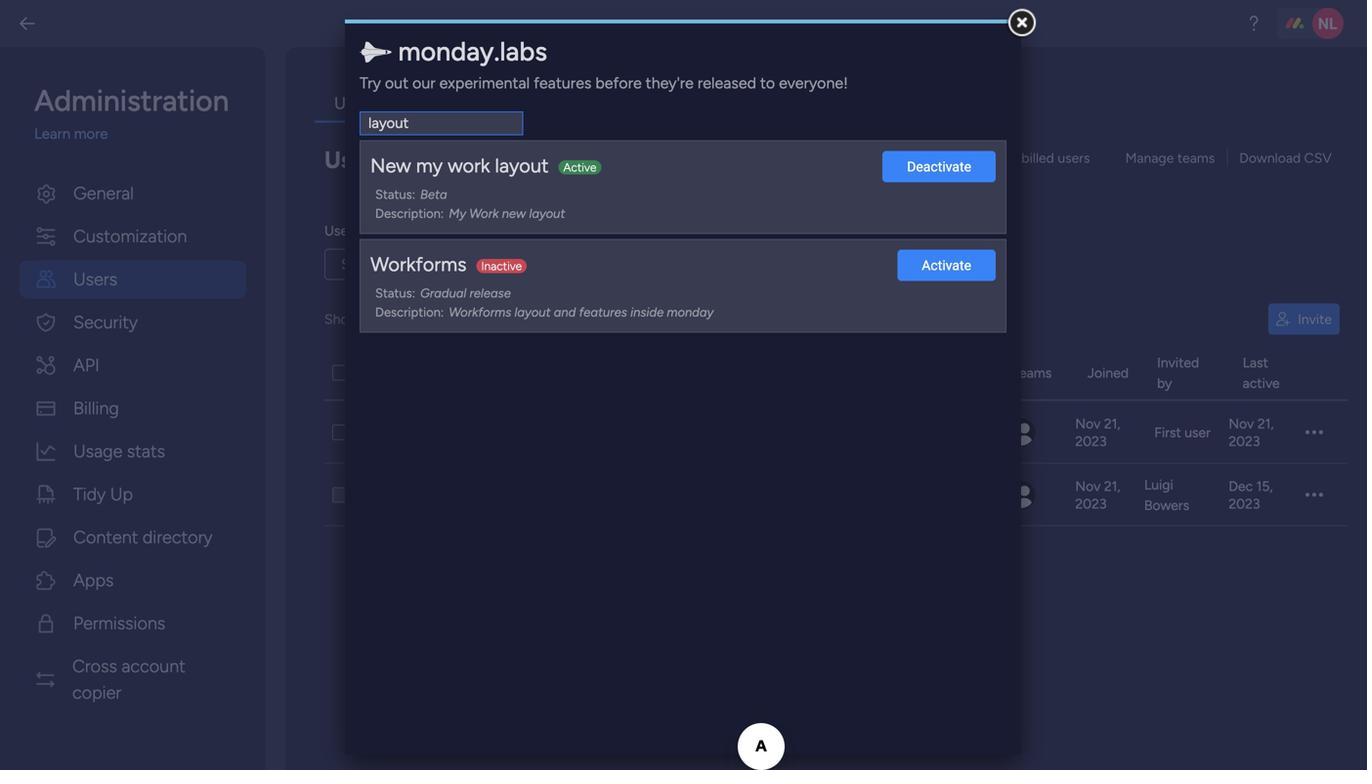 Task type: describe. For each thing, give the bounding box(es) containing it.
cross account copier
[[72, 656, 186, 703]]

try
[[360, 74, 381, 92]]

manage teams button
[[1118, 142, 1223, 173]]

status: for new
[[375, 187, 415, 202]]

stats
[[127, 441, 165, 462]]

ownership for board ownership
[[599, 93, 676, 113]]

apps
[[73, 570, 114, 591]]

users link
[[315, 86, 396, 123]]

board
[[552, 93, 595, 113]]

release
[[470, 285, 511, 301]]

copier
[[72, 682, 121, 703]]

usage stats button
[[20, 433, 246, 471]]

luigi bowers
[[1145, 476, 1190, 514]]

dec
[[1229, 478, 1253, 495]]

new
[[502, 206, 526, 221]]

invite button
[[1269, 303, 1340, 335]]

nov 21, 2023 down joined
[[1075, 415, 1121, 450]]

and
[[554, 305, 576, 320]]

users inside button
[[73, 269, 117, 290]]

work
[[448, 154, 490, 177]]

help image
[[1244, 14, 1264, 33]]

administration
[[34, 83, 229, 118]]

0 vertical spatial workforms
[[370, 253, 467, 276]]

user for user name/email
[[325, 222, 353, 239]]

activate
[[922, 257, 972, 274]]

name/email
[[356, 222, 427, 239]]

usage
[[73, 441, 123, 462]]

workforms inactive
[[370, 253, 522, 276]]

before
[[596, 74, 642, 92]]

1 horizontal spatial users
[[334, 93, 376, 113]]

departments
[[415, 93, 512, 113]]

luigi
[[1145, 476, 1174, 493]]

users
[[1058, 150, 1090, 166]]

customization
[[73, 226, 187, 247]]

tidy up button
[[20, 476, 246, 514]]

0 vertical spatial layout
[[495, 154, 549, 177]]

cross
[[72, 656, 117, 677]]

automations
[[715, 93, 811, 113]]

ownership for automations ownership
[[815, 93, 892, 113]]

deactivate button
[[883, 151, 996, 183]]

showing: 2 results
[[325, 311, 436, 327]]

layout inside status: gradual release description: workforms layout and features inside monday
[[515, 305, 551, 320]]

noah lott image
[[1313, 8, 1344, 39]]

out
[[385, 74, 409, 92]]

status: gradual release description: workforms layout and features inside monday
[[375, 285, 714, 320]]

monday.labs
[[392, 36, 547, 67]]

description: inside status: gradual release description: workforms layout and features inside monday
[[375, 305, 444, 320]]

gradual
[[420, 285, 467, 301]]

21, left luigi
[[1104, 478, 1121, 495]]

customization button
[[20, 217, 246, 256]]

permissions
[[73, 613, 165, 634]]

last active
[[1243, 354, 1280, 391]]

account
[[122, 656, 186, 677]]

they're
[[646, 74, 694, 92]]

active
[[1243, 375, 1280, 391]]

Search features search field
[[360, 112, 523, 135]]

see billed users button
[[987, 142, 1098, 173]]

billed
[[1022, 150, 1055, 166]]

billing
[[73, 398, 119, 419]]

joined
[[1088, 365, 1129, 381]]

status: for workforms
[[375, 285, 415, 301]]

add or edit team image
[[1007, 480, 1036, 510]]

description: inside status: beta description: my work new layout
[[375, 206, 444, 221]]

apps button
[[20, 562, 246, 600]]

active
[[563, 160, 597, 175]]

15,
[[1257, 478, 1273, 495]]

by
[[1157, 375, 1172, 391]]

2023 inside 'dec 15, 2023'
[[1229, 496, 1260, 512]]

departments link
[[396, 86, 532, 123]]

layout inside status: beta description: my work new layout
[[529, 206, 565, 221]]

last
[[1243, 354, 1269, 371]]

usage stats
[[73, 441, 165, 462]]

automations ownership link
[[696, 86, 912, 123]]

grid containing invited by
[[325, 346, 1348, 751]]

1 v2 ellipsis image from the top
[[1306, 423, 1323, 442]]

see billed users
[[995, 150, 1090, 166]]

directory
[[143, 527, 213, 548]]

try out our experimental features before they're released to everyone!
[[360, 74, 848, 92]]

learn
[[34, 125, 70, 143]]

nov right user
[[1229, 415, 1254, 432]]

21, down active
[[1258, 415, 1274, 432]]

results
[[396, 311, 436, 327]]

user
[[1185, 424, 1211, 441]]

new my work layout active
[[370, 154, 597, 177]]

inactive
[[481, 259, 522, 273]]



Task type: locate. For each thing, give the bounding box(es) containing it.
content directory button
[[20, 519, 246, 557]]

download csv
[[1240, 150, 1332, 166]]

ownership down everyone!
[[815, 93, 892, 113]]

invite
[[1298, 311, 1332, 327]]

1 row from the top
[[325, 346, 1348, 401]]

0 vertical spatial features
[[534, 74, 592, 92]]

status: beta description: my work new layout
[[375, 187, 565, 221]]

experimental
[[439, 74, 530, 92]]

2023 right add or edit team image
[[1075, 496, 1107, 512]]

1 vertical spatial workforms
[[449, 305, 511, 320]]

user name/email
[[325, 222, 427, 239]]

row containing invited by
[[325, 346, 1348, 401]]

features inside status: gradual release description: workforms layout and features inside monday
[[579, 305, 627, 320]]

everyone!
[[779, 74, 848, 92]]

3 row from the top
[[325, 464, 1348, 526]]

status: inside status: gradual release description: workforms layout and features inside monday
[[375, 285, 415, 301]]

manage teams
[[1126, 150, 1215, 166]]

content
[[73, 527, 138, 548]]

user management
[[325, 146, 522, 174]]

ownership inside automations ownership link
[[815, 93, 892, 113]]

my
[[449, 206, 466, 221]]

back to workspace image
[[18, 14, 37, 33]]

user for user management
[[325, 146, 374, 174]]

teams
[[1178, 150, 1215, 166]]

user down users link
[[325, 146, 374, 174]]

status: down new
[[375, 187, 415, 202]]

nov down joined
[[1075, 415, 1101, 432]]

up
[[110, 484, 133, 505]]

cell inside row
[[673, 413, 788, 452]]

21,
[[1104, 415, 1121, 432], [1258, 415, 1274, 432], [1104, 478, 1121, 495]]

first
[[1155, 424, 1181, 441]]

1 vertical spatial features
[[579, 305, 627, 320]]

automations ownership
[[715, 93, 892, 113]]

dec 15, 2023
[[1229, 478, 1273, 512]]

beta
[[420, 187, 447, 202]]

row group containing nov 21, 2023
[[325, 401, 1348, 526]]

v2 surface invite image
[[1277, 312, 1290, 326]]

general button
[[20, 174, 246, 213]]

users button
[[20, 260, 246, 299]]

workforms inside status: gradual release description: workforms layout and features inside monday
[[449, 305, 511, 320]]

board ownership
[[552, 93, 676, 113]]

description: up name/email
[[375, 206, 444, 221]]

grid
[[325, 346, 1348, 751]]

2 user from the top
[[325, 222, 353, 239]]

board ownership link
[[532, 86, 696, 123]]

2023 up 'dec'
[[1229, 433, 1260, 450]]

to
[[760, 74, 775, 92]]

cross account copier button
[[20, 648, 246, 712]]

add or edit team image
[[1007, 418, 1036, 447]]

1 user from the top
[[325, 146, 374, 174]]

deactivate
[[907, 159, 972, 175]]

layout up new
[[495, 154, 549, 177]]

download
[[1240, 150, 1301, 166]]

users down try
[[334, 93, 376, 113]]

2023 right add or edit team icon
[[1075, 433, 1107, 450]]

row
[[325, 346, 1348, 401], [325, 401, 1348, 464], [325, 464, 1348, 526]]

description: down gradual
[[375, 305, 444, 320]]

row containing nov 21, 2023
[[325, 401, 1348, 464]]

0 vertical spatial description:
[[375, 206, 444, 221]]

my
[[416, 154, 443, 177]]

2 v2 ellipsis image from the top
[[1306, 486, 1323, 504]]

1 vertical spatial layout
[[529, 206, 565, 221]]

row group
[[325, 401, 1348, 526]]

status: inside status: beta description: my work new layout
[[375, 187, 415, 202]]

layout right new
[[529, 206, 565, 221]]

invited
[[1157, 354, 1200, 371]]

nov
[[1075, 415, 1101, 432], [1229, 415, 1254, 432], [1075, 478, 1101, 495]]

user left name/email
[[325, 222, 353, 239]]

security
[[73, 312, 138, 333]]

0 vertical spatial user
[[325, 146, 374, 174]]

1 vertical spatial description:
[[375, 305, 444, 320]]

general
[[73, 183, 134, 204]]

ownership inside board ownership link
[[599, 93, 676, 113]]

0 vertical spatial status:
[[375, 187, 415, 202]]

showing:
[[325, 311, 381, 327]]

csv
[[1304, 150, 1332, 166]]

1 vertical spatial status:
[[375, 285, 415, 301]]

0 horizontal spatial ownership
[[599, 93, 676, 113]]

nov 21, 2023 left luigi
[[1075, 478, 1121, 512]]

1 vertical spatial users
[[73, 269, 117, 290]]

nov right add or edit team image
[[1075, 478, 1101, 495]]

status: up 2 on the top left of the page
[[375, 285, 415, 301]]

21, down joined
[[1104, 415, 1121, 432]]

api
[[73, 355, 100, 376]]

nov 21, 2023 down active
[[1229, 415, 1274, 450]]

2 row from the top
[[325, 401, 1348, 464]]

content directory
[[73, 527, 213, 548]]

see
[[995, 150, 1018, 166]]

administration learn more
[[34, 83, 229, 143]]

1 horizontal spatial ownership
[[815, 93, 892, 113]]

cell
[[673, 413, 788, 452]]

manage
[[1126, 150, 1174, 166]]

1 vertical spatial user
[[325, 222, 353, 239]]

our
[[413, 74, 436, 92]]

2 vertical spatial layout
[[515, 305, 551, 320]]

features right and at the top of the page
[[579, 305, 627, 320]]

workforms down release
[[449, 305, 511, 320]]

ownership down the before at the left top of the page
[[599, 93, 676, 113]]

users up security at the top of page
[[73, 269, 117, 290]]

permissions button
[[20, 605, 246, 643]]

row for grid containing invited by
[[325, 346, 1348, 401]]

0 vertical spatial users
[[334, 93, 376, 113]]

0 horizontal spatial users
[[73, 269, 117, 290]]

0 vertical spatial v2 ellipsis image
[[1306, 423, 1323, 442]]

1 vertical spatial v2 ellipsis image
[[1306, 486, 1323, 504]]

more
[[74, 125, 108, 143]]

ownership
[[599, 93, 676, 113], [815, 93, 892, 113]]

released
[[698, 74, 757, 92]]

layout left and at the top of the page
[[515, 305, 551, 320]]

features up board
[[534, 74, 592, 92]]

2
[[385, 311, 392, 327]]

tidy up
[[73, 484, 133, 505]]

2 status: from the top
[[375, 285, 415, 301]]

activate button
[[898, 250, 996, 281]]

api button
[[20, 346, 246, 385]]

workforms up gradual
[[370, 253, 467, 276]]

new
[[370, 154, 411, 177]]

row for row group containing nov 21, 2023
[[325, 401, 1348, 464]]

2 ownership from the left
[[815, 93, 892, 113]]

download csv button
[[1232, 142, 1340, 173]]

invited by
[[1157, 354, 1200, 391]]

v2 ellipsis image
[[1306, 423, 1323, 442], [1306, 486, 1323, 504]]

work
[[469, 206, 499, 221]]

tidy
[[73, 484, 106, 505]]

users
[[334, 93, 376, 113], [73, 269, 117, 290]]

1 ownership from the left
[[599, 93, 676, 113]]

layout
[[495, 154, 549, 177], [529, 206, 565, 221], [515, 305, 551, 320]]

2023
[[1075, 433, 1107, 450], [1229, 433, 1260, 450], [1075, 496, 1107, 512], [1229, 496, 1260, 512]]

row containing luigi bowers
[[325, 464, 1348, 526]]

1 status: from the top
[[375, 187, 415, 202]]

luigi bowers link
[[1145, 475, 1221, 516]]

2 description: from the top
[[375, 305, 444, 320]]

monday
[[667, 305, 714, 320]]

learn more link
[[34, 123, 246, 145]]

1 description: from the top
[[375, 206, 444, 221]]

workforms
[[370, 253, 467, 276], [449, 305, 511, 320]]

status:
[[375, 187, 415, 202], [375, 285, 415, 301]]

billing button
[[20, 390, 246, 428]]

2023 down 'dec'
[[1229, 496, 1260, 512]]

Search text field
[[325, 249, 618, 280]]

nov 21, 2023
[[1075, 415, 1121, 450], [1229, 415, 1274, 450], [1075, 478, 1121, 512]]



Task type: vqa. For each thing, say whether or not it's contained in the screenshot.
monday.labs
yes



